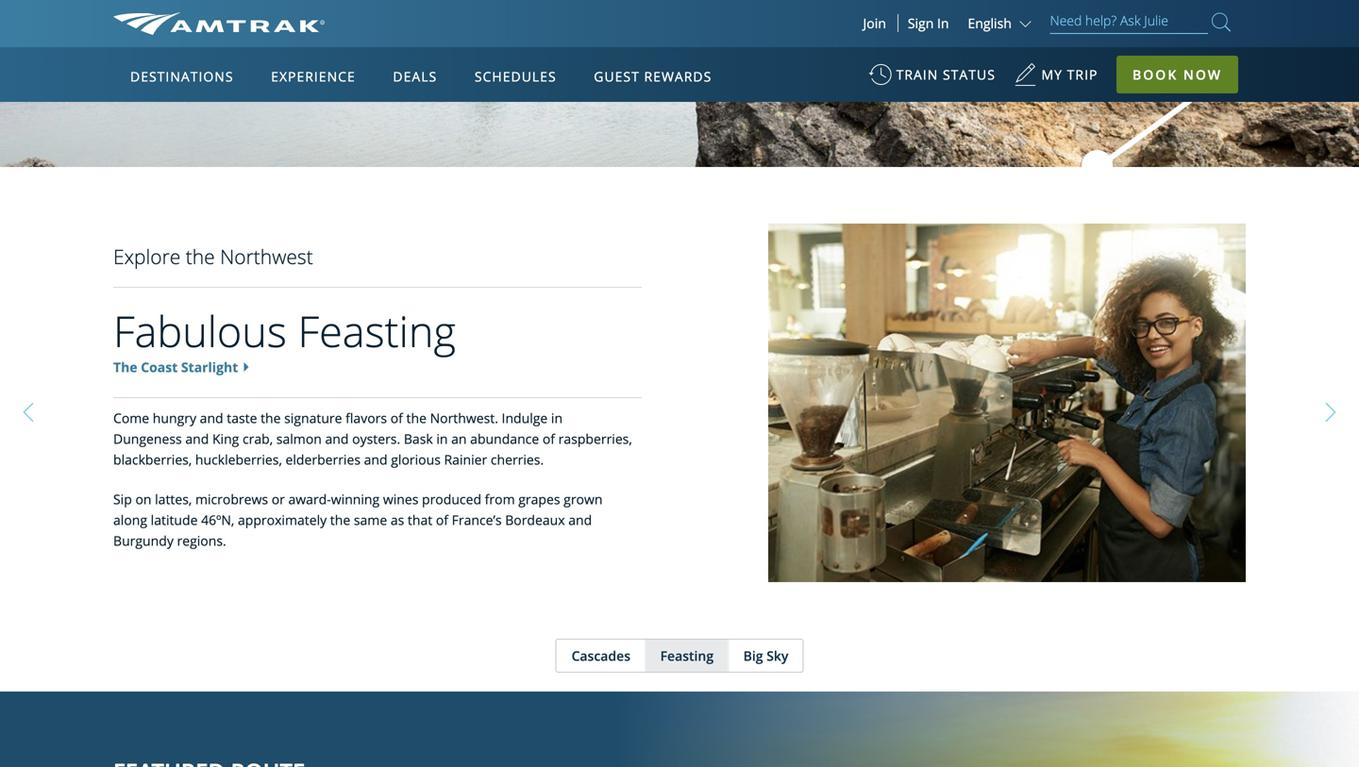 Task type: vqa. For each thing, say whether or not it's contained in the screenshot.
Details
no



Task type: describe. For each thing, give the bounding box(es) containing it.
rewards
[[645, 68, 712, 85]]

and down oysters.
[[364, 451, 388, 469]]

search icon image
[[1213, 9, 1231, 35]]

regions.
[[177, 532, 226, 550]]

my
[[1042, 66, 1063, 84]]

latitude
[[151, 511, 198, 529]]

flavors
[[346, 409, 387, 427]]

guest rewards button
[[587, 50, 720, 103]]

book now
[[1133, 66, 1223, 84]]

1 horizontal spatial in
[[551, 409, 563, 427]]

train
[[897, 66, 939, 84]]

experience button
[[264, 50, 363, 103]]

raspberries,
[[559, 430, 633, 448]]

join button
[[852, 14, 899, 32]]

guest rewards
[[594, 68, 712, 85]]

northwest
[[220, 243, 313, 270]]

and inside sip on lattes, microbrews or award-winning wines produced from grapes grown along latitude 46ºn, approximately the same as that of france's bordeaux and burgundy regions.
[[569, 511, 592, 529]]

train status link
[[869, 57, 996, 103]]

join
[[864, 14, 887, 32]]

lattes,
[[155, 491, 192, 509]]

or
[[272, 491, 285, 509]]

my trip button
[[1015, 57, 1099, 103]]

english
[[968, 14, 1012, 32]]

and up king
[[200, 409, 223, 427]]

burgundy
[[113, 532, 174, 550]]

approximately
[[238, 511, 327, 529]]

schedules link
[[467, 47, 564, 102]]

glorious
[[391, 451, 441, 469]]

microbrews
[[195, 491, 268, 509]]

abundance
[[470, 430, 539, 448]]

oysters.
[[352, 430, 401, 448]]

starlight
[[181, 358, 238, 376]]

big
[[744, 647, 764, 665]]

sign in button
[[908, 14, 950, 32]]

cascades button
[[557, 640, 645, 672]]

trip
[[1068, 66, 1099, 84]]

explore
[[113, 243, 181, 270]]

big sky
[[744, 647, 789, 665]]

in
[[938, 14, 950, 32]]

0 vertical spatial of
[[391, 409, 403, 427]]

amtrak image
[[113, 12, 325, 35]]

hungry
[[153, 409, 196, 427]]

indulge
[[502, 409, 548, 427]]

award-
[[289, 491, 331, 509]]

cherries.
[[491, 451, 544, 469]]

along
[[113, 511, 147, 529]]

northwest.
[[430, 409, 499, 427]]

rainier
[[444, 451, 488, 469]]

the right "explore"
[[186, 243, 215, 270]]

book now button
[[1117, 56, 1239, 93]]

huckleberries,
[[195, 451, 282, 469]]

status
[[943, 66, 996, 84]]

the up bask
[[407, 409, 427, 427]]

come
[[113, 409, 149, 427]]

bask
[[404, 430, 433, 448]]

my trip
[[1042, 66, 1099, 84]]

deals button
[[386, 50, 445, 103]]

on
[[135, 491, 152, 509]]

of inside sip on lattes, microbrews or award-winning wines produced from grapes grown along latitude 46ºn, approximately the same as that of france's bordeaux and burgundy regions.
[[436, 511, 449, 529]]

fabulous feasting the coast starlight
[[113, 302, 456, 376]]

experience
[[271, 68, 356, 85]]

english button
[[968, 14, 1036, 32]]

as
[[391, 511, 404, 529]]

fabulous
[[113, 302, 287, 360]]



Task type: locate. For each thing, give the bounding box(es) containing it.
cascades
[[572, 647, 631, 665]]

in right indulge
[[551, 409, 563, 427]]

0 horizontal spatial in
[[437, 430, 448, 448]]

feasting button
[[646, 640, 728, 672]]

elderberries
[[286, 451, 361, 469]]

feasting
[[298, 302, 456, 360], [661, 647, 714, 665]]

the inside sip on lattes, microbrews or award-winning wines produced from grapes grown along latitude 46ºn, approximately the same as that of france's bordeaux and burgundy regions.
[[330, 511, 351, 529]]

0 horizontal spatial of
[[391, 409, 403, 427]]

the down winning
[[330, 511, 351, 529]]

46ºn,
[[201, 511, 235, 529]]

feasting inside the fabulous feasting the coast starlight
[[298, 302, 456, 360]]

king
[[212, 430, 239, 448]]

regions map image
[[184, 158, 637, 422]]

crab,
[[243, 430, 273, 448]]

explore the northwest
[[113, 243, 313, 270]]

and up elderberries
[[325, 430, 349, 448]]

in left an
[[437, 430, 448, 448]]

grapes
[[519, 491, 561, 509]]

coast starlight route image
[[0, 692, 1360, 768]]

and down grown
[[569, 511, 592, 529]]

book
[[1133, 66, 1179, 84]]

coast
[[141, 358, 178, 376]]

the
[[113, 358, 137, 376]]

0 horizontal spatial feasting
[[298, 302, 456, 360]]

come hungry and taste the signature flavors of the northwest. indulge in dungeness and king crab, salmon and oysters. bask in an abundance of raspberries, blackberries, huckleberries, elderberries and glorious rainier cherries.
[[113, 409, 633, 469]]

1 vertical spatial feasting
[[661, 647, 714, 665]]

and left king
[[185, 430, 209, 448]]

salmon
[[277, 430, 322, 448]]

big sky button
[[729, 640, 803, 672]]

of down indulge
[[543, 430, 555, 448]]

of right that in the left bottom of the page
[[436, 511, 449, 529]]

2 horizontal spatial of
[[543, 430, 555, 448]]

banner containing join
[[0, 0, 1360, 436]]

produced
[[422, 491, 482, 509]]

0 vertical spatial feasting
[[298, 302, 456, 360]]

1 vertical spatial of
[[543, 430, 555, 448]]

schedules
[[475, 68, 557, 85]]

bordeaux
[[505, 511, 565, 529]]

and
[[200, 409, 223, 427], [185, 430, 209, 448], [325, 430, 349, 448], [364, 451, 388, 469], [569, 511, 592, 529]]

deals
[[393, 68, 437, 85]]

sip
[[113, 491, 132, 509]]

now
[[1184, 66, 1223, 84]]

sky
[[767, 647, 789, 665]]

guest
[[594, 68, 640, 85]]

of
[[391, 409, 403, 427], [543, 430, 555, 448], [436, 511, 449, 529]]

1 horizontal spatial of
[[436, 511, 449, 529]]

sign
[[908, 14, 934, 32]]

2 vertical spatial of
[[436, 511, 449, 529]]

feasting up "flavors"
[[298, 302, 456, 360]]

1 vertical spatial in
[[437, 430, 448, 448]]

the
[[186, 243, 215, 270], [261, 409, 281, 427], [407, 409, 427, 427], [330, 511, 351, 529]]

banner
[[0, 0, 1360, 436]]

signature
[[284, 409, 342, 427]]

in
[[551, 409, 563, 427], [437, 430, 448, 448]]

feasting left big
[[661, 647, 714, 665]]

destinations button
[[123, 50, 241, 103]]

that
[[408, 511, 433, 529]]

sip on lattes, microbrews or award-winning wines produced from grapes grown along latitude 46ºn, approximately the same as that of france's bordeaux and burgundy regions.
[[113, 491, 603, 550]]

1 horizontal spatial feasting
[[661, 647, 714, 665]]

destinations
[[130, 68, 234, 85]]

train status
[[897, 66, 996, 84]]

feasting inside button
[[661, 647, 714, 665]]

from
[[485, 491, 515, 509]]

application inside banner
[[184, 158, 637, 422]]

blackberries,
[[113, 451, 192, 469]]

application
[[184, 158, 637, 422]]

sign in
[[908, 14, 950, 32]]

0 vertical spatial in
[[551, 409, 563, 427]]

same
[[354, 511, 387, 529]]

of up oysters.
[[391, 409, 403, 427]]

the coast starlight link
[[113, 358, 238, 376]]

wines
[[383, 491, 419, 509]]

winning
[[331, 491, 380, 509]]

dungeness
[[113, 430, 182, 448]]

the up crab,
[[261, 409, 281, 427]]

taste
[[227, 409, 257, 427]]

an
[[452, 430, 467, 448]]

grown
[[564, 491, 603, 509]]

france's
[[452, 511, 502, 529]]

Please enter your search item search field
[[1051, 9, 1209, 34]]



